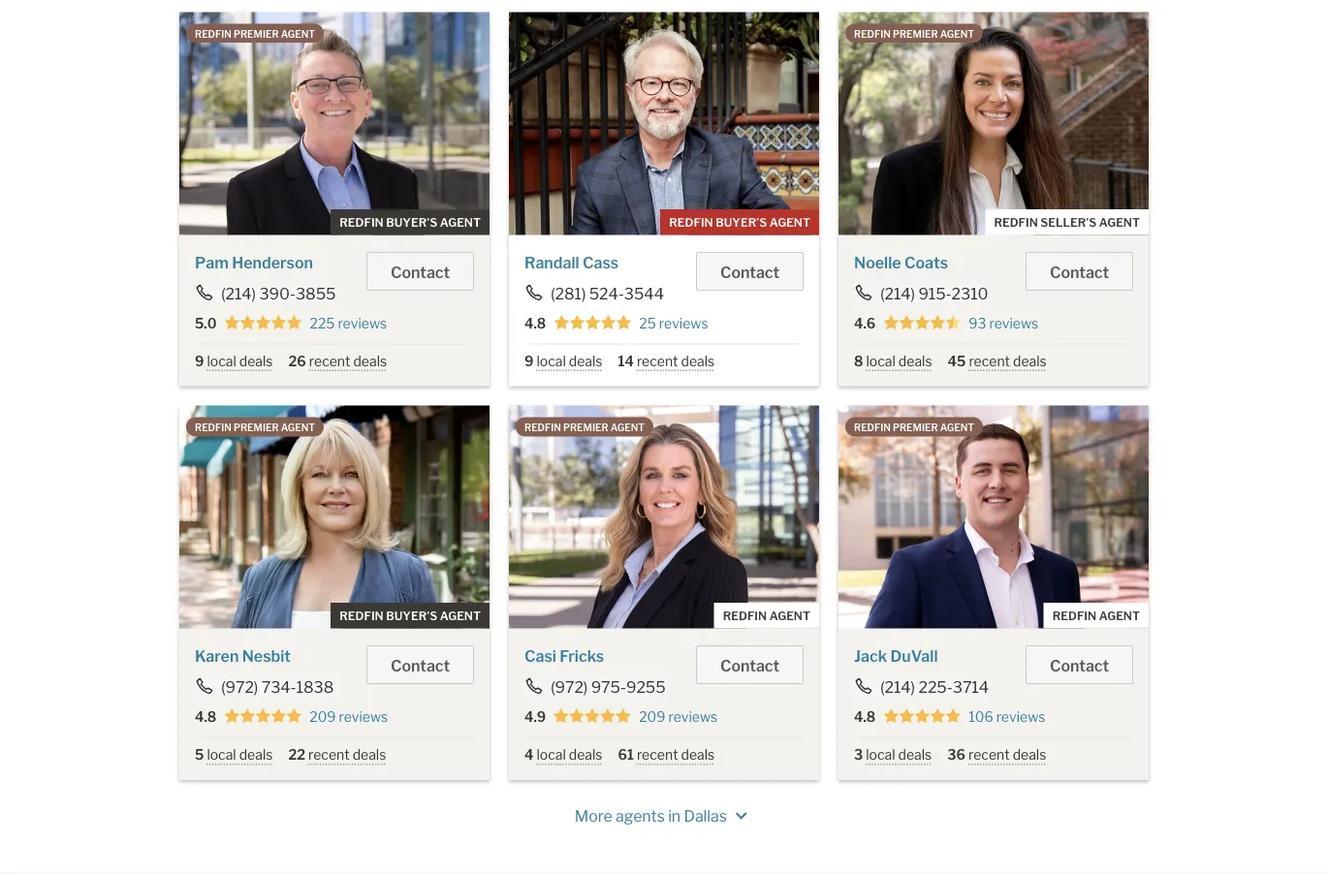 Task type: locate. For each thing, give the bounding box(es) containing it.
deals left 22
[[239, 747, 273, 763]]

rating 4.9 out of 5 element
[[554, 708, 631, 726]]

4.8
[[524, 315, 546, 331], [195, 709, 216, 725], [854, 709, 876, 725]]

9
[[195, 353, 204, 370], [524, 353, 534, 370]]

reviews
[[338, 315, 387, 331], [659, 315, 708, 331], [989, 315, 1038, 331], [339, 709, 388, 725], [668, 709, 718, 725], [996, 709, 1045, 725]]

(214) down noelle coats link
[[880, 284, 915, 303]]

local right the 5
[[207, 747, 236, 763]]

4.8 up the 3
[[854, 709, 876, 725]]

3 local deals
[[854, 747, 932, 763]]

noelle coats link
[[854, 253, 948, 272]]

209 reviews for 9255
[[639, 709, 718, 725]]

local for (972) 975-9255
[[537, 747, 566, 763]]

209 down 9255
[[639, 709, 665, 725]]

1 horizontal spatial 9 local deals
[[524, 353, 603, 370]]

premier for henderson
[[234, 28, 279, 40]]

9 local deals left 14
[[524, 353, 603, 370]]

reviews right 93
[[989, 315, 1038, 331]]

deals left 36
[[898, 747, 932, 763]]

(214) for (214) 225-3714
[[880, 678, 915, 697]]

36
[[947, 747, 966, 763]]

0 horizontal spatial 9
[[195, 353, 204, 370]]

(972) for (972) 975-9255
[[551, 678, 588, 697]]

rating 4.8 out of 5 element
[[554, 314, 631, 332], [224, 708, 302, 726], [883, 708, 961, 726]]

9255
[[626, 678, 666, 697]]

(972) 975-9255 button
[[524, 678, 667, 697]]

contact button for (214) 390-3855
[[367, 252, 474, 291]]

2 9 local deals from the left
[[524, 353, 603, 370]]

9 local deals down 5.0
[[195, 353, 273, 370]]

1 (972) from the left
[[221, 678, 258, 697]]

redfin buyer's agent for 3855
[[340, 215, 481, 229]]

contact for 3714
[[1050, 656, 1109, 675]]

209 for (972) 975-9255
[[639, 709, 665, 725]]

1 horizontal spatial redfin agent
[[1053, 609, 1140, 623]]

local for (214) 915-2310
[[866, 353, 896, 370]]

209 reviews
[[310, 709, 388, 725], [639, 709, 718, 725]]

local right the 3
[[866, 747, 895, 763]]

contact for 1838
[[391, 656, 450, 675]]

recent for (972) 734-1838
[[308, 747, 350, 763]]

209 down '1838'
[[310, 709, 336, 725]]

(214)
[[221, 284, 256, 303], [880, 284, 915, 303], [880, 678, 915, 697]]

0 horizontal spatial 9 local deals
[[195, 353, 273, 370]]

redfin buyer's agent for 1838
[[340, 609, 481, 623]]

reviews up 61 recent deals
[[668, 709, 718, 725]]

local right 8
[[866, 353, 896, 370]]

209 reviews up 22 recent deals
[[310, 709, 388, 725]]

randall cass
[[524, 253, 619, 272]]

recent for (214) 915-2310
[[969, 353, 1010, 370]]

4.8 down 'randall'
[[524, 315, 546, 331]]

1 209 reviews from the left
[[310, 709, 388, 725]]

local right 4
[[537, 747, 566, 763]]

0 horizontal spatial 209
[[310, 709, 336, 725]]

contact for 3855
[[391, 262, 450, 281]]

1838
[[296, 678, 334, 697]]

8
[[854, 353, 863, 370]]

contact
[[391, 262, 450, 281], [720, 262, 779, 281], [1050, 262, 1109, 281], [391, 656, 450, 675], [720, 656, 779, 675], [1050, 656, 1109, 675]]

nesbit
[[242, 647, 291, 666]]

reviews right 106
[[996, 709, 1045, 725]]

reviews up 22 recent deals
[[339, 709, 388, 725]]

in
[[668, 807, 681, 826]]

9 down (281) 524-3544 button
[[524, 353, 534, 370]]

agent
[[281, 28, 315, 40], [940, 28, 974, 40], [440, 215, 481, 229], [769, 215, 810, 229], [1099, 215, 1140, 229], [281, 422, 315, 433], [610, 422, 645, 433], [940, 422, 974, 433], [440, 609, 481, 623], [769, 609, 810, 623], [1099, 609, 1140, 623]]

9 down 5.0
[[195, 353, 204, 370]]

redfin premier agent
[[195, 28, 315, 40], [854, 28, 974, 40], [195, 422, 315, 433], [524, 422, 645, 433], [854, 422, 974, 433]]

9 local deals for (281) 524-3544
[[524, 353, 603, 370]]

karen nesbit
[[195, 647, 291, 666]]

recent right 36
[[968, 747, 1010, 763]]

0 horizontal spatial (972)
[[221, 678, 258, 697]]

2 9 from the left
[[524, 353, 534, 370]]

rating 4.8 out of 5 element for 734-
[[224, 708, 302, 726]]

975-
[[591, 678, 626, 697]]

93
[[969, 315, 986, 331]]

contact button for (214) 225-3714
[[1026, 646, 1133, 684]]

more agents in dallas
[[575, 807, 727, 826]]

recent right 61
[[637, 747, 678, 763]]

henderson
[[232, 253, 313, 272]]

reviews right 225
[[338, 315, 387, 331]]

0 horizontal spatial rating 4.8 out of 5 element
[[224, 708, 302, 726]]

rating 4.8 out of 5 element down (972) 734-1838 button at the left
[[224, 708, 302, 726]]

(972)
[[221, 678, 258, 697], [551, 678, 588, 697]]

1 horizontal spatial rating 4.8 out of 5 element
[[554, 314, 631, 332]]

225
[[310, 315, 335, 331]]

reviews for (281) 524-3544
[[659, 315, 708, 331]]

contact button for (214) 915-2310
[[1026, 252, 1133, 291]]

915-
[[918, 284, 952, 303]]

9 local deals
[[195, 353, 273, 370], [524, 353, 603, 370]]

local
[[207, 353, 236, 370], [537, 353, 566, 370], [866, 353, 896, 370], [207, 747, 236, 763], [537, 747, 566, 763], [866, 747, 895, 763]]

premier for fricks
[[563, 422, 608, 433]]

recent right 14
[[637, 353, 678, 370]]

local down 5.0
[[207, 353, 236, 370]]

karen
[[195, 647, 239, 666]]

rating 5.0 out of 5 element
[[224, 314, 302, 332]]

2 209 from the left
[[639, 709, 665, 725]]

106
[[969, 709, 993, 725]]

734-
[[261, 678, 296, 697]]

reviews for (972) 975-9255
[[668, 709, 718, 725]]

1 9 from the left
[[195, 353, 204, 370]]

dallas
[[684, 807, 727, 826]]

karen nesbit link
[[195, 647, 291, 666]]

casi fricks
[[524, 647, 604, 666]]

deals
[[239, 353, 273, 370], [353, 353, 387, 370], [569, 353, 603, 370], [681, 353, 715, 370], [899, 353, 932, 370], [1013, 353, 1047, 370], [239, 747, 273, 763], [353, 747, 386, 763], [569, 747, 603, 763], [681, 747, 715, 763], [898, 747, 932, 763], [1013, 747, 1046, 763]]

(972) down the casi fricks
[[551, 678, 588, 697]]

1 209 from the left
[[310, 709, 336, 725]]

contact for 3544
[[720, 262, 779, 281]]

buyer's for 1838
[[386, 609, 437, 623]]

randall
[[524, 253, 579, 272]]

5 local deals
[[195, 747, 273, 763]]

buyer's
[[386, 215, 437, 229], [716, 215, 767, 229], [386, 609, 437, 623]]

redfin buyer's agent
[[340, 215, 481, 229], [669, 215, 810, 229], [340, 609, 481, 623]]

(214) down pam henderson link at left top
[[221, 284, 256, 303]]

local down (281)
[[537, 353, 566, 370]]

4.8 for (972)
[[195, 709, 216, 725]]

recent right 45
[[969, 353, 1010, 370]]

1 redfin agent from the left
[[723, 609, 810, 623]]

recent right 22
[[308, 747, 350, 763]]

pam
[[195, 253, 229, 272]]

1 horizontal spatial 209
[[639, 709, 665, 725]]

1 9 local deals from the left
[[195, 353, 273, 370]]

reviews right 25
[[659, 315, 708, 331]]

recent for (214) 225-3714
[[968, 747, 1010, 763]]

redfin
[[195, 28, 232, 40], [854, 28, 891, 40], [340, 215, 384, 229], [669, 215, 713, 229], [994, 215, 1038, 229], [195, 422, 232, 433], [524, 422, 561, 433], [854, 422, 891, 433], [340, 609, 384, 623], [723, 609, 767, 623], [1053, 609, 1097, 623]]

contact button for (281) 524-3544
[[696, 252, 804, 291]]

2 redfin agent from the left
[[1053, 609, 1140, 623]]

recent
[[309, 353, 350, 370], [637, 353, 678, 370], [969, 353, 1010, 370], [308, 747, 350, 763], [637, 747, 678, 763], [968, 747, 1010, 763]]

1 horizontal spatial 9
[[524, 353, 534, 370]]

2 horizontal spatial 4.8
[[854, 709, 876, 725]]

61
[[618, 747, 634, 763]]

pam henderson
[[195, 253, 313, 272]]

redfin premier agent for henderson
[[195, 28, 315, 40]]

0 horizontal spatial redfin agent
[[723, 609, 810, 623]]

noelle coats
[[854, 253, 948, 272]]

pam henderson link
[[195, 253, 313, 272]]

coats
[[904, 253, 948, 272]]

contact for 2310
[[1050, 262, 1109, 281]]

2 horizontal spatial rating 4.8 out of 5 element
[[883, 708, 961, 726]]

more
[[575, 807, 612, 826]]

(972) 975-9255
[[551, 678, 666, 697]]

4 local deals
[[524, 747, 603, 763]]

26 recent deals
[[288, 353, 387, 370]]

1 horizontal spatial 4.8
[[524, 315, 546, 331]]

4.8 up the 5
[[195, 709, 216, 725]]

noelle
[[854, 253, 901, 272]]

contact button
[[367, 252, 474, 291], [696, 252, 804, 291], [1026, 252, 1133, 291], [367, 646, 474, 684], [696, 646, 804, 684], [1026, 646, 1133, 684]]

(214) down the jack duvall
[[880, 678, 915, 697]]

rating 4.8 out of 5 element down (281) 524-3544 button
[[554, 314, 631, 332]]

premier
[[234, 28, 279, 40], [893, 28, 938, 40], [234, 422, 279, 433], [563, 422, 608, 433], [893, 422, 938, 433]]

0 horizontal spatial 209 reviews
[[310, 709, 388, 725]]

recent right 26
[[309, 353, 350, 370]]

redfin premier agent for duvall
[[854, 422, 974, 433]]

recent for (281) 524-3544
[[637, 353, 678, 370]]

rating 4.8 out of 5 element down (214) 225-3714 button
[[883, 708, 961, 726]]

22
[[288, 747, 305, 763]]

209
[[310, 709, 336, 725], [639, 709, 665, 725]]

4.8 for (214)
[[854, 709, 876, 725]]

(214) 915-2310 button
[[854, 284, 989, 303]]

deals down rating 5.0 out of 5 element
[[239, 353, 273, 370]]

recent for (972) 975-9255
[[637, 747, 678, 763]]

deals down 106 reviews
[[1013, 747, 1046, 763]]

0 horizontal spatial 4.8
[[195, 709, 216, 725]]

1 horizontal spatial 209 reviews
[[639, 709, 718, 725]]

duvall
[[890, 647, 938, 666]]

1 horizontal spatial (972)
[[551, 678, 588, 697]]

2 (972) from the left
[[551, 678, 588, 697]]

209 reviews up 61 recent deals
[[639, 709, 718, 725]]

2 209 reviews from the left
[[639, 709, 718, 725]]

(972) down karen nesbit
[[221, 678, 258, 697]]



Task type: describe. For each thing, give the bounding box(es) containing it.
fricks
[[560, 647, 604, 666]]

deals up dallas
[[681, 747, 715, 763]]

seller's
[[1041, 215, 1097, 229]]

deals down rating 4.6 out of 5 "element" at the top
[[899, 353, 932, 370]]

buyer's for 3855
[[386, 215, 437, 229]]

photo of karen nesbit image
[[179, 406, 490, 629]]

61 recent deals
[[618, 747, 715, 763]]

deals down 225 reviews
[[353, 353, 387, 370]]

local for (972) 734-1838
[[207, 747, 236, 763]]

2310
[[952, 284, 988, 303]]

25
[[639, 315, 656, 331]]

524-
[[589, 284, 624, 303]]

225 reviews
[[310, 315, 387, 331]]

14
[[618, 353, 634, 370]]

(214) for (214) 915-2310
[[880, 284, 915, 303]]

(281) 524-3544
[[551, 284, 664, 303]]

26
[[288, 353, 306, 370]]

(214) 390-3855
[[221, 284, 336, 303]]

randall cass link
[[524, 253, 619, 272]]

photo of randall cass image
[[509, 12, 819, 235]]

local for (214) 225-3714
[[866, 747, 895, 763]]

deals down rating 4.9 out of 5 "element"
[[569, 747, 603, 763]]

rating 4.8 out of 5 element for 524-
[[554, 314, 631, 332]]

casi fricks link
[[524, 647, 604, 666]]

(214) 390-3855 button
[[195, 284, 337, 303]]

25 reviews
[[639, 315, 708, 331]]

deals down 25 reviews
[[681, 353, 715, 370]]

14 recent deals
[[618, 353, 715, 370]]

45 recent deals
[[948, 353, 1047, 370]]

redfin agent for 9255
[[723, 609, 810, 623]]

3714
[[953, 678, 989, 697]]

3
[[854, 747, 863, 763]]

photo of pam henderson image
[[179, 12, 490, 235]]

local for (214) 390-3855
[[207, 353, 236, 370]]

reviews for (214) 390-3855
[[338, 315, 387, 331]]

cass
[[583, 253, 619, 272]]

local for (281) 524-3544
[[537, 353, 566, 370]]

casi
[[524, 647, 556, 666]]

5
[[195, 747, 204, 763]]

9 for (214) 390-3855
[[195, 353, 204, 370]]

photo of noelle coats image
[[839, 12, 1149, 235]]

redfin premier agent for coats
[[854, 28, 974, 40]]

(214) 915-2310
[[880, 284, 988, 303]]

3855
[[296, 284, 336, 303]]

deals left 14
[[569, 353, 603, 370]]

106 reviews
[[969, 709, 1045, 725]]

recent for (214) 390-3855
[[309, 353, 350, 370]]

8 local deals
[[854, 353, 932, 370]]

4.6
[[854, 315, 876, 331]]

(281) 524-3544 button
[[524, 284, 665, 303]]

rating 4.8 out of 5 element for 225-
[[883, 708, 961, 726]]

225-
[[918, 678, 953, 697]]

deals right 22
[[353, 747, 386, 763]]

redfin premier agent for nesbit
[[195, 422, 315, 433]]

redfin seller's agent
[[994, 215, 1140, 229]]

premier for duvall
[[893, 422, 938, 433]]

45
[[948, 353, 966, 370]]

390-
[[259, 284, 296, 303]]

(214) 225-3714
[[880, 678, 989, 697]]

premier for nesbit
[[234, 422, 279, 433]]

209 reviews for 1838
[[310, 709, 388, 725]]

premier for coats
[[893, 28, 938, 40]]

(214) 225-3714 button
[[854, 678, 990, 697]]

photo of jack duvall image
[[839, 406, 1149, 629]]

(214) for (214) 390-3855
[[221, 284, 256, 303]]

3544
[[624, 284, 664, 303]]

jack duvall link
[[854, 647, 938, 666]]

4.9
[[524, 709, 546, 725]]

4.8 for (281)
[[524, 315, 546, 331]]

5.0
[[195, 315, 217, 331]]

22 recent deals
[[288, 747, 386, 763]]

jack duvall
[[854, 647, 938, 666]]

(972) for (972) 734-1838
[[221, 678, 258, 697]]

contact for 9255
[[720, 656, 779, 675]]

(281)
[[551, 284, 586, 303]]

contact button for (972) 734-1838
[[367, 646, 474, 684]]

reviews for (214) 225-3714
[[996, 709, 1045, 725]]

209 for (972) 734-1838
[[310, 709, 336, 725]]

36 recent deals
[[947, 747, 1046, 763]]

redfin agent for 3714
[[1053, 609, 1140, 623]]

deals down 93 reviews
[[1013, 353, 1047, 370]]

9 for (281) 524-3544
[[524, 353, 534, 370]]

(972) 734-1838
[[221, 678, 334, 697]]

redfin premier agent for fricks
[[524, 422, 645, 433]]

(972) 734-1838 button
[[195, 678, 335, 697]]

agents
[[616, 807, 665, 826]]

contact button for (972) 975-9255
[[696, 646, 804, 684]]

reviews for (214) 915-2310
[[989, 315, 1038, 331]]

photo of casi fricks image
[[509, 406, 819, 629]]

9 local deals for (214) 390-3855
[[195, 353, 273, 370]]

rating 4.6 out of 5 element
[[883, 314, 961, 332]]

reviews for (972) 734-1838
[[339, 709, 388, 725]]

jack
[[854, 647, 887, 666]]

4
[[524, 747, 534, 763]]

93 reviews
[[969, 315, 1038, 331]]



Task type: vqa. For each thing, say whether or not it's contained in the screenshot.
5.0
yes



